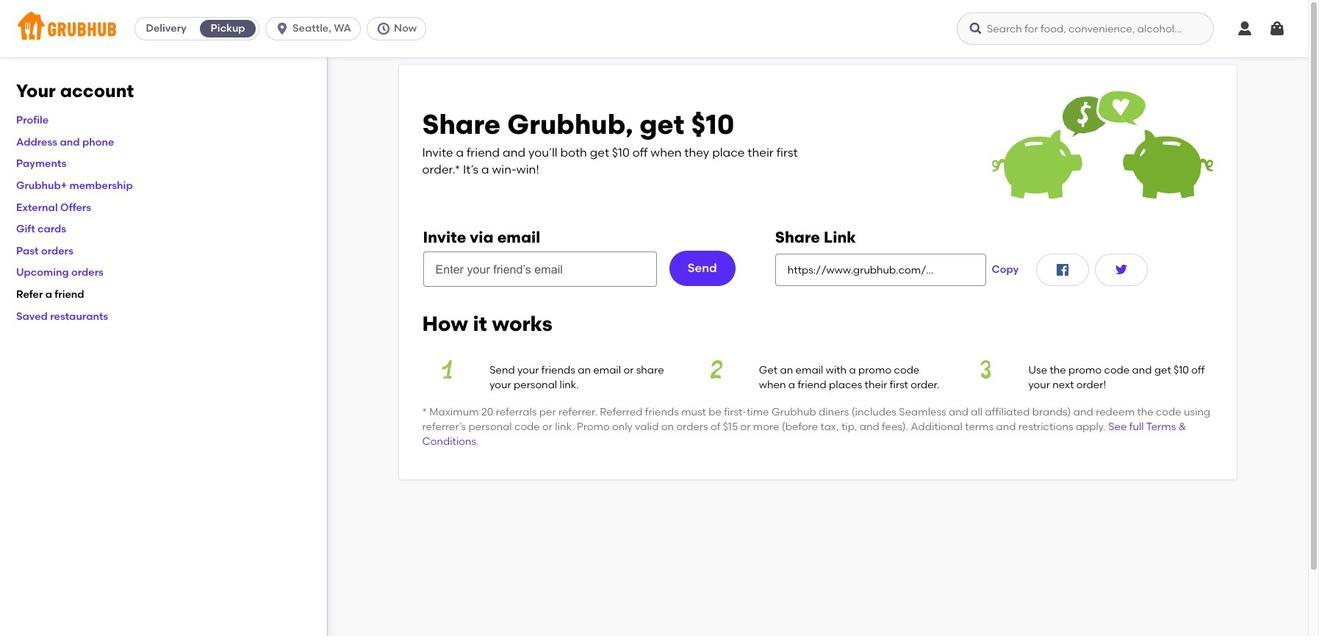 Task type: locate. For each thing, give the bounding box(es) containing it.
off left they
[[633, 146, 648, 160]]

get right both at the top left
[[590, 146, 610, 160]]

0 horizontal spatial their
[[748, 146, 774, 160]]

send your friends an email or share your personal link.
[[490, 364, 664, 391]]

get
[[640, 108, 685, 141], [590, 146, 610, 160], [1155, 364, 1172, 377]]

personal down the 20
[[469, 421, 512, 433]]

0 vertical spatial friend
[[467, 146, 500, 160]]

1 vertical spatial the
[[1138, 406, 1154, 418]]

full
[[1130, 421, 1145, 433]]

the up the full
[[1138, 406, 1154, 418]]

be
[[709, 406, 722, 418]]

email inside get an email with a promo code when a friend places their first order.
[[796, 364, 824, 377]]

of
[[711, 421, 721, 433]]

or down per at the left bottom of page
[[543, 421, 553, 433]]

an
[[578, 364, 591, 377], [781, 364, 794, 377]]

upcoming orders link
[[16, 266, 104, 279]]

invite left via
[[423, 228, 467, 247]]

seattle, wa button
[[266, 17, 367, 40]]

0 horizontal spatial share
[[422, 108, 501, 141]]

and up win-
[[503, 146, 526, 160]]

share grubhub, get $10 invite a friend and you'll both get $10 off when they place their first order.* it's a win-win!
[[422, 108, 798, 176]]

grubhub+ membership link
[[16, 179, 133, 192]]

friends
[[542, 364, 576, 377], [646, 406, 679, 418]]

0 vertical spatial their
[[748, 146, 774, 160]]

0 horizontal spatial off
[[633, 146, 648, 160]]

both
[[561, 146, 587, 160]]

email
[[498, 228, 541, 247], [594, 364, 621, 377], [796, 364, 824, 377]]

1 horizontal spatial get
[[640, 108, 685, 141]]

email left 'with'
[[796, 364, 824, 377]]

and left phone at the left top of page
[[60, 136, 80, 148]]

their right place at the right top of page
[[748, 146, 774, 160]]

affiliated
[[986, 406, 1031, 418]]

1 horizontal spatial send
[[688, 261, 717, 275]]

place
[[713, 146, 745, 160]]

0 horizontal spatial personal
[[469, 421, 512, 433]]

send inside button
[[688, 261, 717, 275]]

only
[[613, 421, 633, 433]]

their inside share grubhub, get $10 invite a friend and you'll both get $10 off when they place their first order.* it's a win-win!
[[748, 146, 774, 160]]

2 horizontal spatial email
[[796, 364, 824, 377]]

see full terms & conditions
[[422, 421, 1187, 448]]

1 horizontal spatial their
[[865, 379, 888, 391]]

all
[[972, 406, 983, 418]]

0 horizontal spatial email
[[498, 228, 541, 247]]

refer a friend
[[16, 288, 84, 301]]

0 horizontal spatial your
[[490, 379, 512, 391]]

1 vertical spatial personal
[[469, 421, 512, 433]]

seattle, wa
[[293, 22, 351, 35]]

link.
[[560, 379, 579, 391], [555, 421, 575, 433]]

the up next
[[1050, 364, 1067, 377]]

your inside use the promo code and get $10 off your next order!
[[1029, 379, 1051, 391]]

friend up the it's
[[467, 146, 500, 160]]

0 vertical spatial share
[[422, 108, 501, 141]]

1 horizontal spatial an
[[781, 364, 794, 377]]

account
[[60, 80, 134, 101]]

1 vertical spatial when
[[759, 379, 786, 391]]

code down the referrals
[[515, 421, 540, 433]]

or right $15 at the bottom right of the page
[[741, 421, 751, 433]]

friend up saved restaurants
[[55, 288, 84, 301]]

$10 up using
[[1174, 364, 1190, 377]]

1 horizontal spatial personal
[[514, 379, 558, 391]]

2 vertical spatial friend
[[798, 379, 827, 391]]

gift cards link
[[16, 223, 66, 235]]

first right place at the right top of page
[[777, 146, 798, 160]]

0 vertical spatial the
[[1050, 364, 1067, 377]]

1 vertical spatial first
[[890, 379, 909, 391]]

link. up referrer.
[[560, 379, 579, 391]]

a up grubhub
[[789, 379, 796, 391]]

get inside use the promo code and get $10 off your next order!
[[1155, 364, 1172, 377]]

1 horizontal spatial friends
[[646, 406, 679, 418]]

grubhub+ membership
[[16, 179, 133, 192]]

referrer's
[[422, 421, 466, 433]]

when left they
[[651, 146, 682, 160]]

1 horizontal spatial email
[[594, 364, 621, 377]]

invite up order.*
[[422, 146, 453, 160]]

external offers
[[16, 201, 91, 214]]

copy
[[992, 263, 1019, 276]]

2 horizontal spatial or
[[741, 421, 751, 433]]

0 horizontal spatial promo
[[859, 364, 892, 377]]

0 vertical spatial friends
[[542, 364, 576, 377]]

1 vertical spatial get
[[590, 146, 610, 160]]

0 vertical spatial off
[[633, 146, 648, 160]]

1 horizontal spatial the
[[1138, 406, 1154, 418]]

with
[[826, 364, 847, 377]]

works
[[492, 311, 553, 336]]

0 vertical spatial first
[[777, 146, 798, 160]]

2 horizontal spatial your
[[1029, 379, 1051, 391]]

link. down referrer.
[[555, 421, 575, 433]]

2 horizontal spatial friend
[[798, 379, 827, 391]]

1 vertical spatial invite
[[423, 228, 467, 247]]

email left share
[[594, 364, 621, 377]]

off
[[633, 146, 648, 160], [1192, 364, 1206, 377]]

1 horizontal spatial when
[[759, 379, 786, 391]]

and inside use the promo code and get $10 off your next order!
[[1133, 364, 1153, 377]]

grubhub
[[772, 406, 817, 418]]

link. inside * maximum 20 referrals per referrer. referred friends must be first-time grubhub diners (includes seamless and all affiliated brands) and redeem the code using referrer's personal code or link. promo only valid on orders of $15 or more (before tax, tip, and fees). additional terms and restrictions apply.
[[555, 421, 575, 433]]

0 vertical spatial orders
[[41, 245, 73, 257]]

and
[[60, 136, 80, 148], [503, 146, 526, 160], [1133, 364, 1153, 377], [949, 406, 969, 418], [1074, 406, 1094, 418], [860, 421, 880, 433], [997, 421, 1017, 433]]

and inside share grubhub, get $10 invite a friend and you'll both get $10 off when they place their first order.* it's a win-win!
[[503, 146, 526, 160]]

refer
[[16, 288, 43, 301]]

promo
[[859, 364, 892, 377], [1069, 364, 1102, 377]]

1 vertical spatial their
[[865, 379, 888, 391]]

2 an from the left
[[781, 364, 794, 377]]

1 horizontal spatial friend
[[467, 146, 500, 160]]

order!
[[1077, 379, 1107, 391]]

1 vertical spatial share
[[776, 228, 821, 247]]

0 horizontal spatial friend
[[55, 288, 84, 301]]

address
[[16, 136, 57, 148]]

1 vertical spatial link.
[[555, 421, 575, 433]]

brands)
[[1033, 406, 1072, 418]]

offers
[[60, 201, 91, 214]]

0 vertical spatial invite
[[422, 146, 453, 160]]

promo
[[577, 421, 610, 433]]

or left share
[[624, 364, 634, 377]]

friends inside send your friends an email or share your personal link.
[[542, 364, 576, 377]]

0 horizontal spatial $10
[[612, 146, 630, 160]]

their up the (includes
[[865, 379, 888, 391]]

1 horizontal spatial your
[[518, 364, 539, 377]]

0 vertical spatial link.
[[560, 379, 579, 391]]

off inside use the promo code and get $10 off your next order!
[[1192, 364, 1206, 377]]

0 vertical spatial send
[[688, 261, 717, 275]]

svg image
[[1237, 20, 1255, 38], [969, 21, 984, 36]]

how
[[422, 311, 468, 336]]

$10 right both at the top left
[[612, 146, 630, 160]]

upcoming
[[16, 266, 69, 279]]

Enter your friend's email email field
[[423, 252, 657, 287]]

or inside send your friends an email or share your personal link.
[[624, 364, 634, 377]]

1 horizontal spatial or
[[624, 364, 634, 377]]

email inside send your friends an email or share your personal link.
[[594, 364, 621, 377]]

orders up refer a friend
[[71, 266, 104, 279]]

1 horizontal spatial $10
[[692, 108, 735, 141]]

an right get
[[781, 364, 794, 377]]

valid
[[635, 421, 659, 433]]

$10
[[692, 108, 735, 141], [612, 146, 630, 160], [1174, 364, 1190, 377]]

$10 up place at the right top of page
[[692, 108, 735, 141]]

0 horizontal spatial friends
[[542, 364, 576, 377]]

svg image
[[1269, 20, 1287, 38], [275, 21, 290, 36], [376, 21, 391, 36], [1055, 261, 1072, 279], [1114, 261, 1131, 279]]

0 vertical spatial personal
[[514, 379, 558, 391]]

apply.
[[1076, 421, 1107, 433]]

2 vertical spatial $10
[[1174, 364, 1190, 377]]

saved
[[16, 310, 48, 323]]

your up the 20
[[490, 379, 512, 391]]

more
[[754, 421, 780, 433]]

first left order.
[[890, 379, 909, 391]]

the
[[1050, 364, 1067, 377], [1138, 406, 1154, 418]]

promo up order!
[[1069, 364, 1102, 377]]

additional
[[912, 421, 963, 433]]

1 vertical spatial off
[[1192, 364, 1206, 377]]

1 vertical spatial orders
[[71, 266, 104, 279]]

0 horizontal spatial an
[[578, 364, 591, 377]]

0 horizontal spatial send
[[490, 364, 515, 377]]

share grubhub and save image
[[992, 88, 1214, 199]]

referrals
[[496, 406, 537, 418]]

personal up per at the left bottom of page
[[514, 379, 558, 391]]

step 1 image
[[422, 360, 472, 379]]

share left link
[[776, 228, 821, 247]]

first-
[[724, 406, 747, 418]]

profile
[[16, 114, 49, 127]]

code up order.
[[895, 364, 920, 377]]

.
[[477, 435, 479, 448]]

a up the it's
[[456, 146, 464, 160]]

and up redeem
[[1133, 364, 1153, 377]]

first
[[777, 146, 798, 160], [890, 379, 909, 391]]

terms
[[1147, 421, 1177, 433]]

referrer.
[[559, 406, 598, 418]]

code up order!
[[1105, 364, 1130, 377]]

your down use
[[1029, 379, 1051, 391]]

1 horizontal spatial promo
[[1069, 364, 1102, 377]]

your up the referrals
[[518, 364, 539, 377]]

restaurants
[[50, 310, 108, 323]]

share up the it's
[[422, 108, 501, 141]]

friends up per at the left bottom of page
[[542, 364, 576, 377]]

1 vertical spatial $10
[[612, 146, 630, 160]]

personal
[[514, 379, 558, 391], [469, 421, 512, 433]]

gift
[[16, 223, 35, 235]]

1 horizontal spatial share
[[776, 228, 821, 247]]

None text field
[[776, 254, 987, 286]]

2 promo from the left
[[1069, 364, 1102, 377]]

when down get
[[759, 379, 786, 391]]

referred
[[600, 406, 643, 418]]

0 vertical spatial when
[[651, 146, 682, 160]]

email right via
[[498, 228, 541, 247]]

promo up "places"
[[859, 364, 892, 377]]

saved restaurants link
[[16, 310, 108, 323]]

2 horizontal spatial get
[[1155, 364, 1172, 377]]

see
[[1109, 421, 1128, 433]]

time
[[747, 406, 770, 418]]

a right the it's
[[482, 162, 489, 176]]

off up using
[[1192, 364, 1206, 377]]

orders up upcoming orders link
[[41, 245, 73, 257]]

0 vertical spatial $10
[[692, 108, 735, 141]]

share inside share grubhub, get $10 invite a friend and you'll both get $10 off when they place their first order.* it's a win-win!
[[422, 108, 501, 141]]

1 an from the left
[[578, 364, 591, 377]]

and down affiliated
[[997, 421, 1017, 433]]

2 horizontal spatial $10
[[1174, 364, 1190, 377]]

email for invite via email
[[498, 228, 541, 247]]

1 vertical spatial send
[[490, 364, 515, 377]]

friend inside get an email with a promo code when a friend places their first order.
[[798, 379, 827, 391]]

share link
[[776, 228, 857, 247]]

promo inside use the promo code and get $10 off your next order!
[[1069, 364, 1102, 377]]

it's
[[463, 162, 479, 176]]

get up the terms
[[1155, 364, 1172, 377]]

2 vertical spatial orders
[[677, 421, 709, 433]]

1 horizontal spatial off
[[1192, 364, 1206, 377]]

an inside send your friends an email or share your personal link.
[[578, 364, 591, 377]]

orders down 'must' at bottom
[[677, 421, 709, 433]]

an up referrer.
[[578, 364, 591, 377]]

invite
[[422, 146, 453, 160], [423, 228, 467, 247]]

send inside send your friends an email or share your personal link.
[[490, 364, 515, 377]]

get up they
[[640, 108, 685, 141]]

friends up on
[[646, 406, 679, 418]]

payments
[[16, 158, 66, 170]]

share
[[422, 108, 501, 141], [776, 228, 821, 247]]

0 horizontal spatial first
[[777, 146, 798, 160]]

next
[[1053, 379, 1075, 391]]

2 vertical spatial get
[[1155, 364, 1172, 377]]

email for get an email with a promo code when a friend places their first order.
[[796, 364, 824, 377]]

1 horizontal spatial first
[[890, 379, 909, 391]]

0 horizontal spatial the
[[1050, 364, 1067, 377]]

1 vertical spatial friends
[[646, 406, 679, 418]]

svg image inside the 'now' button
[[376, 21, 391, 36]]

0 horizontal spatial when
[[651, 146, 682, 160]]

redeem
[[1097, 406, 1135, 418]]

friend down 'with'
[[798, 379, 827, 391]]

a right 'with'
[[850, 364, 857, 377]]

their
[[748, 146, 774, 160], [865, 379, 888, 391]]

svg image inside seattle, wa button
[[275, 21, 290, 36]]

1 promo from the left
[[859, 364, 892, 377]]



Task type: vqa. For each thing, say whether or not it's contained in the screenshot.
∙ to the left
no



Task type: describe. For each thing, give the bounding box(es) containing it.
0 horizontal spatial get
[[590, 146, 610, 160]]

win!
[[517, 162, 540, 176]]

a right refer
[[45, 288, 52, 301]]

orders inside * maximum 20 referrals per referrer. referred friends must be first-time grubhub diners (includes seamless and all affiliated brands) and redeem the code using referrer's personal code or link. promo only valid on orders of $15 or more (before tax, tip, and fees). additional terms and restrictions apply.
[[677, 421, 709, 433]]

gift cards
[[16, 223, 66, 235]]

conditions
[[422, 435, 477, 448]]

past orders
[[16, 245, 73, 257]]

share for link
[[776, 228, 821, 247]]

external offers link
[[16, 201, 91, 214]]

must
[[682, 406, 707, 418]]

(before
[[782, 421, 819, 433]]

code inside use the promo code and get $10 off your next order!
[[1105, 364, 1130, 377]]

payments link
[[16, 158, 66, 170]]

your account
[[16, 80, 134, 101]]

friends inside * maximum 20 referrals per referrer. referred friends must be first-time grubhub diners (includes seamless and all affiliated brands) and redeem the code using referrer's personal code or link. promo only valid on orders of $15 or more (before tax, tip, and fees). additional terms and restrictions apply.
[[646, 406, 679, 418]]

grubhub+
[[16, 179, 67, 192]]

delivery
[[146, 22, 187, 35]]

$15
[[723, 421, 739, 433]]

Search for food, convenience, alcohol... search field
[[957, 13, 1215, 45]]

using
[[1185, 406, 1211, 418]]

0 vertical spatial get
[[640, 108, 685, 141]]

share
[[637, 364, 664, 377]]

their inside get an email with a promo code when a friend places their first order.
[[865, 379, 888, 391]]

an inside get an email with a promo code when a friend places their first order.
[[781, 364, 794, 377]]

link. inside send your friends an email or share your personal link.
[[560, 379, 579, 391]]

now button
[[367, 17, 433, 40]]

order.
[[911, 379, 940, 391]]

now
[[394, 22, 417, 35]]

pickup button
[[197, 17, 259, 40]]

use
[[1029, 364, 1048, 377]]

address and phone link
[[16, 136, 114, 148]]

main navigation navigation
[[0, 0, 1309, 57]]

friend inside share grubhub, get $10 invite a friend and you'll both get $10 off when they place their first order.* it's a win-win!
[[467, 146, 500, 160]]

code up the terms
[[1157, 406, 1182, 418]]

code inside get an email with a promo code when a friend places their first order.
[[895, 364, 920, 377]]

0 horizontal spatial svg image
[[969, 21, 984, 36]]

fees).
[[882, 421, 909, 433]]

phone
[[82, 136, 114, 148]]

personal inside send your friends an email or share your personal link.
[[514, 379, 558, 391]]

step 3 image
[[962, 360, 1011, 379]]

first inside share grubhub, get $10 invite a friend and you'll both get $10 off when they place their first order.* it's a win-win!
[[777, 146, 798, 160]]

order.*
[[422, 162, 460, 176]]

$10 inside use the promo code and get $10 off your next order!
[[1174, 364, 1190, 377]]

step 2 image
[[692, 360, 742, 379]]

past
[[16, 245, 39, 257]]

you'll
[[529, 146, 558, 160]]

get
[[759, 364, 778, 377]]

they
[[685, 146, 710, 160]]

and down the (includes
[[860, 421, 880, 433]]

seamless
[[900, 406, 947, 418]]

and up the apply. on the bottom right of page
[[1074, 406, 1094, 418]]

delivery button
[[135, 17, 197, 40]]

seattle,
[[293, 22, 332, 35]]

orders for past orders
[[41, 245, 73, 257]]

send for send your friends an email or share your personal link.
[[490, 364, 515, 377]]

membership
[[70, 179, 133, 192]]

&
[[1179, 421, 1187, 433]]

win-
[[492, 162, 517, 176]]

see full terms & conditions link
[[422, 421, 1187, 448]]

invite inside share grubhub, get $10 invite a friend and you'll both get $10 off when they place their first order.* it's a win-win!
[[422, 146, 453, 160]]

send for send
[[688, 261, 717, 275]]

address and phone
[[16, 136, 114, 148]]

how it works
[[422, 311, 553, 336]]

your
[[16, 80, 56, 101]]

saved restaurants
[[16, 310, 108, 323]]

terms
[[966, 421, 994, 433]]

1 vertical spatial friend
[[55, 288, 84, 301]]

restrictions
[[1019, 421, 1074, 433]]

wa
[[334, 22, 351, 35]]

1 horizontal spatial svg image
[[1237, 20, 1255, 38]]

20
[[482, 406, 494, 418]]

share for grubhub,
[[422, 108, 501, 141]]

and left all
[[949, 406, 969, 418]]

*
[[422, 406, 427, 418]]

it
[[473, 311, 488, 336]]

promo inside get an email with a promo code when a friend places their first order.
[[859, 364, 892, 377]]

copy button
[[987, 254, 1025, 286]]

(includes
[[852, 406, 897, 418]]

first inside get an email with a promo code when a friend places their first order.
[[890, 379, 909, 391]]

invite via email
[[423, 228, 541, 247]]

per
[[540, 406, 556, 418]]

grubhub,
[[507, 108, 633, 141]]

diners
[[819, 406, 850, 418]]

* maximum 20 referrals per referrer. referred friends must be first-time grubhub diners (includes seamless and all affiliated brands) and redeem the code using referrer's personal code or link. promo only valid on orders of $15 or more (before tax, tip, and fees). additional terms and restrictions apply.
[[422, 406, 1211, 433]]

past orders link
[[16, 245, 73, 257]]

orders for upcoming orders
[[71, 266, 104, 279]]

off inside share grubhub, get $10 invite a friend and you'll both get $10 off when they place their first order.* it's a win-win!
[[633, 146, 648, 160]]

personal inside * maximum 20 referrals per referrer. referred friends must be first-time grubhub diners (includes seamless and all affiliated brands) and redeem the code using referrer's personal code or link. promo only valid on orders of $15 or more (before tax, tip, and fees). additional terms and restrictions apply.
[[469, 421, 512, 433]]

external
[[16, 201, 58, 214]]

pickup
[[211, 22, 245, 35]]

when inside get an email with a promo code when a friend places their first order.
[[759, 379, 786, 391]]

tip,
[[842, 421, 858, 433]]

the inside use the promo code and get $10 off your next order!
[[1050, 364, 1067, 377]]

the inside * maximum 20 referrals per referrer. referred friends must be first-time grubhub diners (includes seamless and all affiliated brands) and redeem the code using referrer's personal code or link. promo only valid on orders of $15 or more (before tax, tip, and fees). additional terms and restrictions apply.
[[1138, 406, 1154, 418]]

places
[[830, 379, 863, 391]]

0 horizontal spatial or
[[543, 421, 553, 433]]

when inside share grubhub, get $10 invite a friend and you'll both get $10 off when they place their first order.* it's a win-win!
[[651, 146, 682, 160]]



